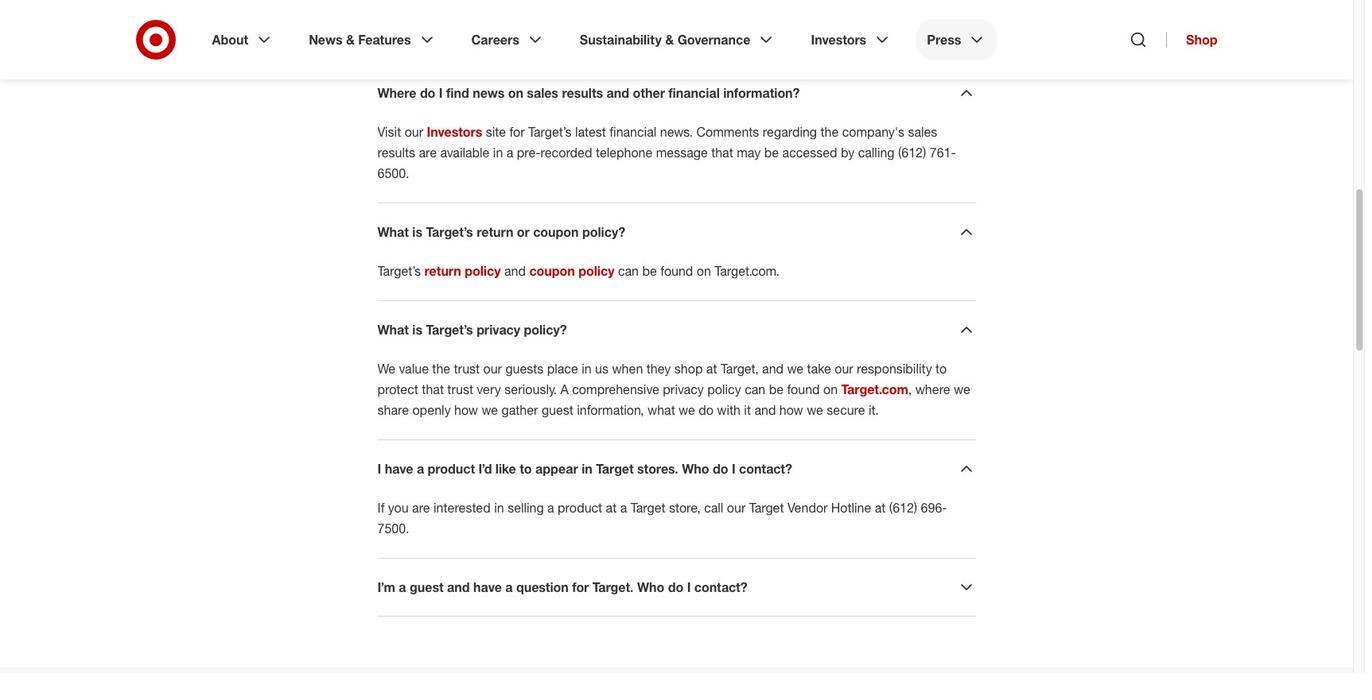 Task type: vqa. For each thing, say whether or not it's contained in the screenshot.
guests'
no



Task type: locate. For each thing, give the bounding box(es) containing it.
1 horizontal spatial to
[[936, 361, 947, 377]]

2 vertical spatial on
[[823, 382, 838, 398]]

0 horizontal spatial results
[[377, 145, 415, 161]]

that
[[711, 145, 733, 161], [422, 382, 444, 398]]

do inside dropdown button
[[713, 461, 728, 477]]

0 horizontal spatial policy?
[[524, 322, 567, 338]]

and right the target,
[[762, 361, 784, 377]]

we left take
[[787, 361, 804, 377]]

any
[[645, 26, 666, 42]]

0 vertical spatial product
[[428, 461, 475, 477]]

a left the pre-
[[507, 145, 513, 161]]

0 vertical spatial with
[[618, 26, 642, 42]]

0 vertical spatial is
[[412, 224, 422, 240]]

sales up 761-
[[908, 124, 937, 140]]

0 vertical spatial what
[[377, 224, 409, 240]]

who right stores.
[[682, 461, 709, 477]]

1 vertical spatial sales
[[908, 124, 937, 140]]

0 vertical spatial (612)
[[898, 145, 926, 161]]

financial up the news.
[[669, 85, 720, 101]]

1 horizontal spatial on
[[697, 263, 711, 279]]

0 vertical spatial other
[[669, 26, 699, 42]]

1 vertical spatial policy?
[[524, 322, 567, 338]]

at right hotline
[[875, 500, 886, 516]]

other up the news.
[[633, 85, 665, 101]]

i inside where do i find news on sales results and other financial information? dropdown button
[[439, 85, 443, 101]]

target left vendor
[[749, 500, 784, 516]]

and down sustainability at the left
[[607, 85, 629, 101]]

to up where on the bottom right of page
[[936, 361, 947, 377]]

i down the if you are interested in selling a product at a target store, call our target vendor hotline at (612) 696- 7500.
[[687, 580, 691, 596]]

2 & from the left
[[665, 32, 674, 48]]

do left find on the left of page
[[420, 85, 435, 101]]

return up what is target's privacy policy? at the left of the page
[[424, 263, 461, 279]]

1 horizontal spatial for
[[572, 580, 589, 596]]

we
[[787, 361, 804, 377], [954, 382, 970, 398], [482, 403, 498, 418], [679, 403, 695, 418], [807, 403, 823, 418]]

0 vertical spatial have
[[385, 461, 413, 477]]

to inside dropdown button
[[520, 461, 532, 477]]

0 vertical spatial privacy
[[477, 322, 520, 338]]

2 horizontal spatial policy
[[707, 382, 741, 398]]

have left question
[[473, 580, 502, 596]]

1 is from the top
[[412, 224, 422, 240]]

1 horizontal spatial can
[[745, 382, 765, 398]]

product left i'd
[[428, 461, 475, 477]]

1 vertical spatial investors link
[[427, 124, 482, 140]]

0 horizontal spatial have
[[385, 461, 413, 477]]

0 horizontal spatial other
[[633, 85, 665, 101]]

0 horizontal spatial how
[[454, 403, 478, 418]]

target's for return
[[426, 224, 473, 240]]

0 vertical spatial financial
[[669, 85, 720, 101]]

policy? up the place
[[524, 322, 567, 338]]

guest right i'm
[[410, 580, 444, 596]]

target's up return policy link
[[426, 224, 473, 240]]

1 vertical spatial (612)
[[889, 500, 917, 516]]

0 vertical spatial return
[[477, 224, 513, 240]]

the right the value
[[432, 361, 450, 377]]

0 horizontal spatial privacy
[[477, 322, 520, 338]]

1 horizontal spatial product
[[558, 500, 602, 516]]

what inside what is target's privacy policy? dropdown button
[[377, 322, 409, 338]]

1 horizontal spatial with
[[717, 403, 741, 418]]

who inside dropdown button
[[682, 461, 709, 477]]

pre-
[[517, 145, 541, 161]]

do up call
[[713, 461, 728, 477]]

site
[[486, 124, 506, 140]]

on left target.com.
[[697, 263, 711, 279]]

i have a product i'd like to appear in target stores. who do i contact?
[[377, 461, 792, 477]]

2 horizontal spatial on
[[823, 382, 838, 398]]

news & features
[[309, 32, 411, 48]]

return left or
[[477, 224, 513, 240]]

and right it
[[754, 403, 776, 418]]

2 is from the top
[[412, 322, 422, 338]]

how right it
[[779, 403, 803, 418]]

contact
[[465, 26, 508, 42]]

a right the 'selling'
[[547, 500, 554, 516]]

1 horizontal spatial sales
[[908, 124, 937, 140]]

in left the "us"
[[582, 361, 592, 377]]

sales right news
[[527, 85, 558, 101]]

who
[[682, 461, 709, 477], [637, 580, 665, 596]]

our
[[405, 124, 423, 140], [483, 361, 502, 377], [835, 361, 853, 377], [727, 500, 746, 516]]

that inside site for target's latest financial news. comments regarding the company's sales results are available in a pre-recorded telephone message that may be accessed by calling (612) 761- 6500.
[[711, 145, 733, 161]]

can
[[618, 263, 639, 279], [745, 382, 765, 398]]

in inside site for target's latest financial news. comments regarding the company's sales results are available in a pre-recorded telephone message that may be accessed by calling (612) 761- 6500.
[[493, 145, 503, 161]]

1 horizontal spatial &
[[665, 32, 674, 48]]

& for sustainability
[[665, 32, 674, 48]]

0 horizontal spatial sales
[[527, 85, 558, 101]]

what up we
[[377, 322, 409, 338]]

financial inside dropdown button
[[669, 85, 720, 101]]

product inside dropdown button
[[428, 461, 475, 477]]

privacy
[[477, 322, 520, 338], [663, 382, 704, 398]]

found down what is target's return or coupon policy? dropdown button
[[661, 263, 693, 279]]

policy inside we value the trust our guests place in us when they shop at target, and we take our responsibility to protect that trust very seriously. a comprehensive privacy policy can be found on
[[707, 382, 741, 398]]

target's up the value
[[426, 322, 473, 338]]

do right the target.
[[668, 580, 684, 596]]

1 vertical spatial who
[[637, 580, 665, 596]]

how down the very
[[454, 403, 478, 418]]

have inside dropdown button
[[385, 461, 413, 477]]

trust up the very
[[454, 361, 480, 377]]

for inside site for target's latest financial news. comments regarding the company's sales results are available in a pre-recorded telephone message that may be accessed by calling (612) 761- 6500.
[[510, 124, 525, 140]]

coupon policy link
[[529, 263, 615, 279]]

are down visit our investors
[[419, 145, 437, 161]]

target.com.
[[715, 263, 780, 279]]

what is target's return or coupon policy? button
[[377, 223, 976, 242]]

1 horizontal spatial the
[[821, 124, 839, 140]]

0 horizontal spatial that
[[422, 382, 444, 398]]

with left it
[[717, 403, 741, 418]]

where
[[377, 85, 417, 101]]

1 vertical spatial on
[[697, 263, 711, 279]]

sustainability & governance
[[580, 32, 751, 48]]

with left any
[[618, 26, 642, 42]]

privacy down the shop
[[663, 382, 704, 398]]

0 vertical spatial that
[[711, 145, 733, 161]]

0 horizontal spatial with
[[618, 26, 642, 42]]

investors up available
[[427, 124, 482, 140]]

governance
[[678, 32, 751, 48]]

who inside dropdown button
[[637, 580, 665, 596]]

in right appear
[[582, 461, 593, 477]]

a inside dropdown button
[[417, 461, 424, 477]]

coupon right or
[[533, 224, 579, 240]]

1 horizontal spatial financial
[[669, 85, 720, 101]]

target left stores.
[[596, 461, 634, 477]]

on right news
[[508, 85, 523, 101]]

policy
[[465, 263, 501, 279], [578, 263, 615, 279], [707, 382, 741, 398]]

(612) left "696-"
[[889, 500, 917, 516]]

visit
[[377, 124, 401, 140]]

that down comments
[[711, 145, 733, 161]]

0 vertical spatial the
[[821, 124, 839, 140]]

other
[[669, 26, 699, 42], [633, 85, 665, 101]]

guest inside , where we share openly how we gather guest information, what we do with it and how we secure it.
[[542, 403, 573, 418]]

0 horizontal spatial to
[[520, 461, 532, 477]]

0 horizontal spatial policy
[[465, 263, 501, 279]]

the inside we value the trust our guests place in us when they shop at target, and we take our responsibility to protect that trust very seriously. a comprehensive privacy policy can be found on
[[432, 361, 450, 377]]

other right any
[[669, 26, 699, 42]]

1 & from the left
[[346, 32, 355, 48]]

shop link
[[1166, 32, 1218, 48]]

privacy up guests
[[477, 322, 520, 338]]

0 horizontal spatial the
[[432, 361, 450, 377]]

1 horizontal spatial privacy
[[663, 382, 704, 398]]

1 horizontal spatial investors link
[[800, 19, 903, 60]]

(612)
[[898, 145, 926, 161], [889, 500, 917, 516]]

return
[[477, 224, 513, 240], [424, 263, 461, 279]]

target's inside site for target's latest financial news. comments regarding the company's sales results are available in a pre-recorded telephone message that may be accessed by calling (612) 761- 6500.
[[528, 124, 572, 140]]

0 vertical spatial results
[[562, 85, 603, 101]]

1 vertical spatial be
[[642, 263, 657, 279]]

i'm
[[377, 580, 395, 596]]

the up accessed
[[821, 124, 839, 140]]

results up 6500.
[[377, 145, 415, 161]]

1 vertical spatial financial
[[610, 124, 657, 140]]

0 vertical spatial can
[[618, 263, 639, 279]]

coupon inside dropdown button
[[533, 224, 579, 240]]

appear
[[535, 461, 578, 477]]

what for what is target's return or coupon policy?
[[377, 224, 409, 240]]

0 vertical spatial on
[[508, 85, 523, 101]]

1 horizontal spatial at
[[706, 361, 717, 377]]

in left the 'selling'
[[494, 500, 504, 516]]

can right coupon policy link
[[618, 263, 639, 279]]

1 vertical spatial with
[[717, 403, 741, 418]]

0 vertical spatial policy?
[[582, 224, 625, 240]]

sustainability
[[580, 32, 662, 48]]

& inside sustainability & governance link
[[665, 32, 674, 48]]

news & features link
[[298, 19, 448, 60]]

0 horizontal spatial on
[[508, 85, 523, 101]]

and right i'm
[[447, 580, 470, 596]]

0 vertical spatial guest
[[542, 403, 573, 418]]

in inside the if you are interested in selling a product at a target store, call our target vendor hotline at (612) 696- 7500.
[[494, 500, 504, 516]]

1 vertical spatial contact?
[[694, 580, 748, 596]]

do left it
[[699, 403, 713, 418]]

i left find on the left of page
[[439, 85, 443, 101]]

on inside where do i find news on sales results and other financial information? dropdown button
[[508, 85, 523, 101]]

product down i have a product i'd like to appear in target stores. who do i contact?
[[558, 500, 602, 516]]

a
[[560, 382, 569, 398]]

financial
[[669, 85, 720, 101], [610, 124, 657, 140]]

1 how from the left
[[454, 403, 478, 418]]

0 horizontal spatial found
[[661, 263, 693, 279]]

results up latest
[[562, 85, 603, 101]]

1 horizontal spatial investors
[[811, 32, 867, 48]]

for left the target.
[[572, 580, 589, 596]]

are right you
[[412, 500, 430, 516]]

1 vertical spatial results
[[377, 145, 415, 161]]

0 vertical spatial to
[[936, 361, 947, 377]]

for right "site"
[[510, 124, 525, 140]]

we left secure
[[807, 403, 823, 418]]

we right what
[[679, 403, 695, 418]]

is
[[412, 224, 422, 240], [412, 322, 422, 338]]

0 horizontal spatial guest
[[410, 580, 444, 596]]

guest down a
[[542, 403, 573, 418]]

be
[[764, 145, 779, 161], [642, 263, 657, 279], [769, 382, 784, 398]]

i inside i'm a guest and have a question for target. who do i contact? dropdown button
[[687, 580, 691, 596]]

a right i'm
[[399, 580, 406, 596]]

1 horizontal spatial how
[[779, 403, 803, 418]]

0 horizontal spatial return
[[424, 263, 461, 279]]

who right the target.
[[637, 580, 665, 596]]

& inside news & features 'link'
[[346, 32, 355, 48]]

at
[[706, 361, 717, 377], [606, 500, 617, 516], [875, 500, 886, 516]]

1 vertical spatial that
[[422, 382, 444, 398]]

1 horizontal spatial have
[[473, 580, 502, 596]]

.
[[416, 26, 420, 42]]

0 horizontal spatial investors
[[427, 124, 482, 140]]

the
[[821, 124, 839, 140], [432, 361, 450, 377]]

2 what from the top
[[377, 322, 409, 338]]

that up openly
[[422, 382, 444, 398]]

target's up recorded at the top of the page
[[528, 124, 572, 140]]

if
[[377, 500, 385, 516]]

what inside what is target's return or coupon policy? dropdown button
[[377, 224, 409, 240]]

value
[[399, 361, 429, 377]]

to right like
[[520, 461, 532, 477]]

have up you
[[385, 461, 413, 477]]

return inside dropdown button
[[477, 224, 513, 240]]

(612) inside the if you are interested in selling a product at a target store, call our target vendor hotline at (612) 696- 7500.
[[889, 500, 917, 516]]

1 vertical spatial investors
[[427, 124, 482, 140]]

financial up the telephone
[[610, 124, 657, 140]]

guest inside dropdown button
[[410, 580, 444, 596]]

with
[[618, 26, 642, 42], [717, 403, 741, 418]]

like
[[496, 461, 516, 477]]

results
[[562, 85, 603, 101], [377, 145, 415, 161]]

what down 6500.
[[377, 224, 409, 240]]

features
[[358, 32, 411, 48]]

you
[[388, 500, 409, 516]]

1 horizontal spatial that
[[711, 145, 733, 161]]

1 vertical spatial are
[[412, 500, 430, 516]]

0 horizontal spatial financial
[[610, 124, 657, 140]]

1 what from the top
[[377, 224, 409, 240]]

investors
[[811, 32, 867, 48], [427, 124, 482, 140]]

0 horizontal spatial product
[[428, 461, 475, 477]]

may
[[737, 145, 761, 161]]

target.com
[[841, 382, 908, 398]]

policy? up target's return policy and coupon policy can be found on target.com.
[[582, 224, 625, 240]]

a inside site for target's latest financial news. comments regarding the company's sales results are available in a pre-recorded telephone message that may be accessed by calling (612) 761- 6500.
[[507, 145, 513, 161]]

we down the very
[[482, 403, 498, 418]]

what is target's privacy policy?
[[377, 322, 567, 338]]

coupon down or
[[529, 263, 575, 279]]

1 horizontal spatial other
[[669, 26, 699, 42]]

on down take
[[823, 382, 838, 398]]

i
[[439, 85, 443, 101], [377, 461, 381, 477], [732, 461, 736, 477], [687, 580, 691, 596]]

1 vertical spatial privacy
[[663, 382, 704, 398]]

the inside site for target's latest financial news. comments regarding the company's sales results are available in a pre-recorded telephone message that may be accessed by calling (612) 761- 6500.
[[821, 124, 839, 140]]

0 horizontal spatial &
[[346, 32, 355, 48]]

found down take
[[787, 382, 820, 398]]

in
[[493, 145, 503, 161], [582, 361, 592, 377], [582, 461, 593, 477], [494, 500, 504, 516]]

guests
[[505, 361, 544, 377]]

0 vertical spatial contact?
[[739, 461, 792, 477]]

1 vertical spatial found
[[787, 382, 820, 398]]

policy?
[[582, 224, 625, 240], [524, 322, 567, 338]]

our inside the if you are interested in selling a product at a target store, call our target vendor hotline at (612) 696- 7500.
[[727, 500, 746, 516]]

7500.
[[377, 521, 409, 537]]

investors down press
[[811, 32, 867, 48]]

1 vertical spatial guest
[[410, 580, 444, 596]]

product
[[428, 461, 475, 477], [558, 500, 602, 516]]

1 horizontal spatial return
[[477, 224, 513, 240]]

(612) inside site for target's latest financial news. comments regarding the company's sales results are available in a pre-recorded telephone message that may be accessed by calling (612) 761- 6500.
[[898, 145, 926, 161]]

what is target's return or coupon policy?
[[377, 224, 625, 240]]

are inside site for target's latest financial news. comments regarding the company's sales results are available in a pre-recorded telephone message that may be accessed by calling (612) 761- 6500.
[[419, 145, 437, 161]]

(612) left 761-
[[898, 145, 926, 161]]

761-
[[930, 145, 956, 161]]

return policy link
[[424, 263, 501, 279]]

1 vertical spatial to
[[520, 461, 532, 477]]

0 vertical spatial trust
[[454, 361, 480, 377]]

0 vertical spatial coupon
[[533, 224, 579, 240]]

a down openly
[[417, 461, 424, 477]]

please
[[423, 26, 461, 42]]

careers link
[[460, 19, 556, 60]]

1 vertical spatial coupon
[[529, 263, 575, 279]]

0 horizontal spatial who
[[637, 580, 665, 596]]

in down "site"
[[493, 145, 503, 161]]

information,
[[577, 403, 644, 418]]

what for what is target's privacy policy?
[[377, 322, 409, 338]]

results inside site for target's latest financial news. comments regarding the company's sales results are available in a pre-recorded telephone message that may be accessed by calling (612) 761- 6500.
[[377, 145, 415, 161]]

1 horizontal spatial found
[[787, 382, 820, 398]]

about link
[[201, 19, 285, 60]]

1 horizontal spatial who
[[682, 461, 709, 477]]

1 vertical spatial other
[[633, 85, 665, 101]]

trust
[[454, 361, 480, 377], [447, 382, 473, 398]]

where do i find news on sales results and other financial information? button
[[377, 84, 976, 103]]

we inside we value the trust our guests place in us when they shop at target, and we take our responsibility to protect that trust very seriously. a comprehensive privacy policy can be found on
[[787, 361, 804, 377]]

2 vertical spatial be
[[769, 382, 784, 398]]

1 vertical spatial the
[[432, 361, 450, 377]]

1 vertical spatial product
[[558, 500, 602, 516]]

0 vertical spatial are
[[419, 145, 437, 161]]

0 vertical spatial be
[[764, 145, 779, 161]]

our right call
[[727, 500, 746, 516]]

trust left the very
[[447, 382, 473, 398]]

can up it
[[745, 382, 765, 398]]

& for news
[[346, 32, 355, 48]]

at right the shop
[[706, 361, 717, 377]]

1 vertical spatial can
[[745, 382, 765, 398]]

are inside the if you are interested in selling a product at a target store, call our target vendor hotline at (612) 696- 7500.
[[412, 500, 430, 516]]

1 horizontal spatial guest
[[542, 403, 573, 418]]

at down i have a product i'd like to appear in target stores. who do i contact?
[[606, 500, 617, 516]]



Task type: describe. For each thing, give the bounding box(es) containing it.
responsibility
[[857, 361, 932, 377]]

privacy inside what is target's privacy policy? dropdown button
[[477, 322, 520, 338]]

it.
[[869, 403, 879, 418]]

target's left return policy link
[[377, 263, 421, 279]]

secure
[[827, 403, 865, 418]]

call
[[704, 500, 723, 516]]

1 horizontal spatial policy?
[[582, 224, 625, 240]]

interested
[[434, 500, 491, 516]]

in inside we value the trust our guests place in us when they shop at target, and we take our responsibility to protect that trust very seriously. a comprehensive privacy policy can be found on
[[582, 361, 592, 377]]

we right where on the bottom right of page
[[954, 382, 970, 398]]

store,
[[669, 500, 701, 516]]

regarding
[[763, 124, 817, 140]]

target's return policy and coupon policy can be found on target.com.
[[377, 263, 780, 279]]

sales inside dropdown button
[[527, 85, 558, 101]]

or
[[517, 224, 530, 240]]

share
[[377, 403, 409, 418]]

1 horizontal spatial policy
[[578, 263, 615, 279]]

we value the trust our guests place in us when they shop at target, and we take our responsibility to protect that trust very seriously. a comprehensive privacy policy can be found on
[[377, 361, 947, 398]]

openly
[[412, 403, 451, 418]]

. please contact press@target.com with any other requests.
[[416, 26, 755, 42]]

2 horizontal spatial at
[[875, 500, 886, 516]]

news
[[309, 32, 342, 48]]

and down or
[[504, 263, 526, 279]]

and inside where do i find news on sales results and other financial information? dropdown button
[[607, 85, 629, 101]]

, where we share openly how we gather guest information, what we do with it and how we secure it.
[[377, 382, 970, 418]]

shop
[[1186, 32, 1218, 48]]

that inside we value the trust our guests place in us when they shop at target, and we take our responsibility to protect that trust very seriously. a comprehensive privacy policy can be found on
[[422, 382, 444, 398]]

protect
[[377, 382, 418, 398]]

press multimedia library
[[377, 6, 952, 42]]

696-
[[921, 500, 947, 516]]

sustainability & governance link
[[569, 19, 787, 60]]

press
[[927, 32, 961, 48]]

and inside , where we share openly how we gather guest information, what we do with it and how we secure it.
[[754, 403, 776, 418]]

i'm a guest and have a question for target. who do i contact? button
[[377, 578, 976, 597]]

if you are interested in selling a product at a target store, call our target vendor hotline at (612) 696- 7500.
[[377, 500, 947, 537]]

information?
[[723, 85, 800, 101]]

message
[[656, 145, 708, 161]]

seriously.
[[505, 382, 557, 398]]

i'd
[[479, 461, 492, 477]]

i have a product i'd like to appear in target stores. who do i contact? button
[[377, 460, 976, 479]]

multimedia
[[885, 6, 952, 21]]

is for what is target's privacy policy?
[[412, 322, 422, 338]]

be inside we value the trust our guests place in us when they shop at target, and we take our responsibility to protect that trust very seriously. a comprehensive privacy policy can be found on
[[769, 382, 784, 398]]

,
[[908, 382, 912, 398]]

we
[[377, 361, 395, 377]]

they
[[647, 361, 671, 377]]

have inside dropdown button
[[473, 580, 502, 596]]

us
[[595, 361, 609, 377]]

news
[[473, 85, 505, 101]]

recorded
[[541, 145, 592, 161]]

and inside we value the trust our guests place in us when they shop at target, and we take our responsibility to protect that trust very seriously. a comprehensive privacy policy can be found on
[[762, 361, 784, 377]]

at inside we value the trust our guests place in us when they shop at target, and we take our responsibility to protect that trust very seriously. a comprehensive privacy policy can be found on
[[706, 361, 717, 377]]

telephone
[[596, 145, 653, 161]]

0 vertical spatial investors
[[811, 32, 867, 48]]

press link
[[916, 19, 998, 60]]

2 how from the left
[[779, 403, 803, 418]]

a down i have a product i'd like to appear in target stores. who do i contact?
[[620, 500, 627, 516]]

and inside i'm a guest and have a question for target. who do i contact? dropdown button
[[447, 580, 470, 596]]

our up the very
[[483, 361, 502, 377]]

gather
[[502, 403, 538, 418]]

by
[[841, 145, 855, 161]]

library
[[377, 26, 416, 42]]

can inside we value the trust our guests place in us when they shop at target, and we take our responsibility to protect that trust very seriously. a comprehensive privacy policy can be found on
[[745, 382, 765, 398]]

press
[[848, 6, 882, 21]]

our right visit
[[405, 124, 423, 140]]

requests.
[[702, 26, 755, 42]]

to inside we value the trust our guests place in us when they shop at target, and we take our responsibility to protect that trust very seriously. a comprehensive privacy policy can be found on
[[936, 361, 947, 377]]

product inside the if you are interested in selling a product at a target store, call our target vendor hotline at (612) 696- 7500.
[[558, 500, 602, 516]]

1 vertical spatial return
[[424, 263, 461, 279]]

other inside dropdown button
[[633, 85, 665, 101]]

i'm a guest and have a question for target. who do i contact?
[[377, 580, 748, 596]]

target's for latest
[[528, 124, 572, 140]]

with inside , where we share openly how we gather guest information, what we do with it and how we secure it.
[[717, 403, 741, 418]]

results inside where do i find news on sales results and other financial information? dropdown button
[[562, 85, 603, 101]]

0 horizontal spatial at
[[606, 500, 617, 516]]

be inside site for target's latest financial news. comments regarding the company's sales results are available in a pre-recorded telephone message that may be accessed by calling (612) 761- 6500.
[[764, 145, 779, 161]]

sales inside site for target's latest financial news. comments regarding the company's sales results are available in a pre-recorded telephone message that may be accessed by calling (612) 761- 6500.
[[908, 124, 937, 140]]

in inside dropdown button
[[582, 461, 593, 477]]

target left store,
[[631, 500, 665, 516]]

found inside we value the trust our guests place in us when they shop at target, and we take our responsibility to protect that trust very seriously. a comprehensive privacy policy can be found on
[[787, 382, 820, 398]]

for inside dropdown button
[[572, 580, 589, 596]]

accessed
[[782, 145, 837, 161]]

privacy inside we value the trust our guests place in us when they shop at target, and we take our responsibility to protect that trust very seriously. a comprehensive privacy policy can be found on
[[663, 382, 704, 398]]

target,
[[721, 361, 759, 377]]

stores.
[[637, 461, 678, 477]]

selling
[[508, 500, 544, 516]]

comprehensive
[[572, 382, 659, 398]]

where
[[915, 382, 950, 398]]

about
[[212, 32, 248, 48]]

contact? inside dropdown button
[[739, 461, 792, 477]]

take
[[807, 361, 831, 377]]

target's for privacy
[[426, 322, 473, 338]]

target.com link
[[841, 382, 908, 398]]

visit our investors
[[377, 124, 482, 140]]

shop
[[674, 361, 703, 377]]

news.
[[660, 124, 693, 140]]

careers
[[471, 32, 519, 48]]

do inside , where we share openly how we gather guest information, what we do with it and how we secure it.
[[699, 403, 713, 418]]

company's
[[842, 124, 904, 140]]

0 vertical spatial found
[[661, 263, 693, 279]]

on inside we value the trust our guests place in us when they shop at target, and we take our responsibility to protect that trust very seriously. a comprehensive privacy policy can be found on
[[823, 382, 838, 398]]

hotline
[[831, 500, 871, 516]]

1 vertical spatial trust
[[447, 382, 473, 398]]

financial inside site for target's latest financial news. comments regarding the company's sales results are available in a pre-recorded telephone message that may be accessed by calling (612) 761- 6500.
[[610, 124, 657, 140]]

very
[[477, 382, 501, 398]]

i up the if
[[377, 461, 381, 477]]

our right take
[[835, 361, 853, 377]]

what is target's privacy policy? button
[[377, 321, 976, 340]]

a left question
[[505, 580, 513, 596]]

is for what is target's return or coupon policy?
[[412, 224, 422, 240]]

comments
[[696, 124, 759, 140]]

0 horizontal spatial can
[[618, 263, 639, 279]]

contact? inside dropdown button
[[694, 580, 748, 596]]

target inside dropdown button
[[596, 461, 634, 477]]

i right stores.
[[732, 461, 736, 477]]

0 vertical spatial investors link
[[800, 19, 903, 60]]

available
[[440, 145, 490, 161]]

where do i find news on sales results and other financial information?
[[377, 85, 800, 101]]

place
[[547, 361, 578, 377]]

calling
[[858, 145, 895, 161]]

what
[[648, 403, 675, 418]]

site for target's latest financial news. comments regarding the company's sales results are available in a pre-recorded telephone message that may be accessed by calling (612) 761- 6500.
[[377, 124, 956, 181]]

question
[[516, 580, 569, 596]]

press multimedia library link
[[377, 6, 952, 42]]



